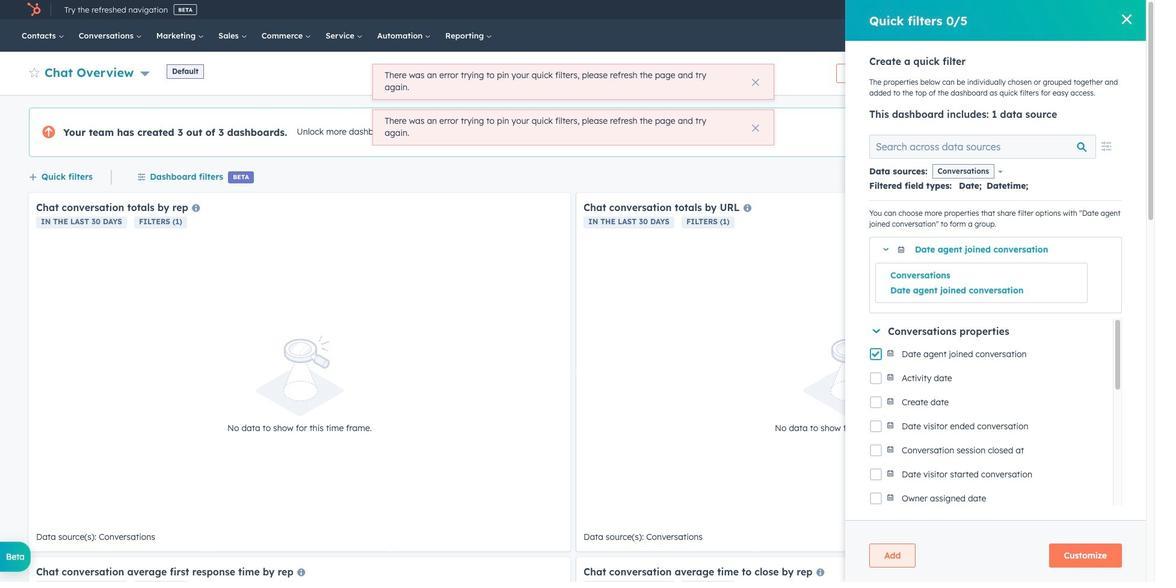 Task type: vqa. For each thing, say whether or not it's contained in the screenshot.
Name related to Name and URL
no



Task type: locate. For each thing, give the bounding box(es) containing it.
banner
[[29, 60, 1117, 83]]

close image
[[1122, 14, 1132, 24], [752, 79, 759, 86], [752, 79, 759, 86], [752, 125, 759, 132], [752, 125, 759, 132]]

Search HubSpot search field
[[968, 25, 1104, 46]]

chat conversation average first response time by rep element
[[29, 558, 570, 582]]

1 vertical spatial caret image
[[873, 329, 880, 333]]

alert
[[372, 64, 774, 100], [372, 64, 774, 100], [372, 110, 774, 146], [372, 110, 774, 146]]

menu
[[865, 0, 1132, 19]]

chat conversation totals by rep element
[[29, 193, 570, 552]]

row group
[[870, 318, 1113, 582]]

caret image
[[883, 248, 889, 251], [873, 329, 880, 333]]

chat conversation average time to close by rep element
[[576, 558, 1118, 582]]

0 horizontal spatial caret image
[[873, 329, 880, 333]]

1 horizontal spatial caret image
[[883, 248, 889, 251]]



Task type: describe. For each thing, give the bounding box(es) containing it.
marketplaces image
[[953, 5, 964, 16]]

0 vertical spatial caret image
[[883, 248, 889, 251]]

jer mill image
[[1044, 4, 1055, 15]]

chat conversation totals by url element
[[576, 193, 1118, 552]]

Search across data sources search field
[[870, 135, 1096, 159]]



